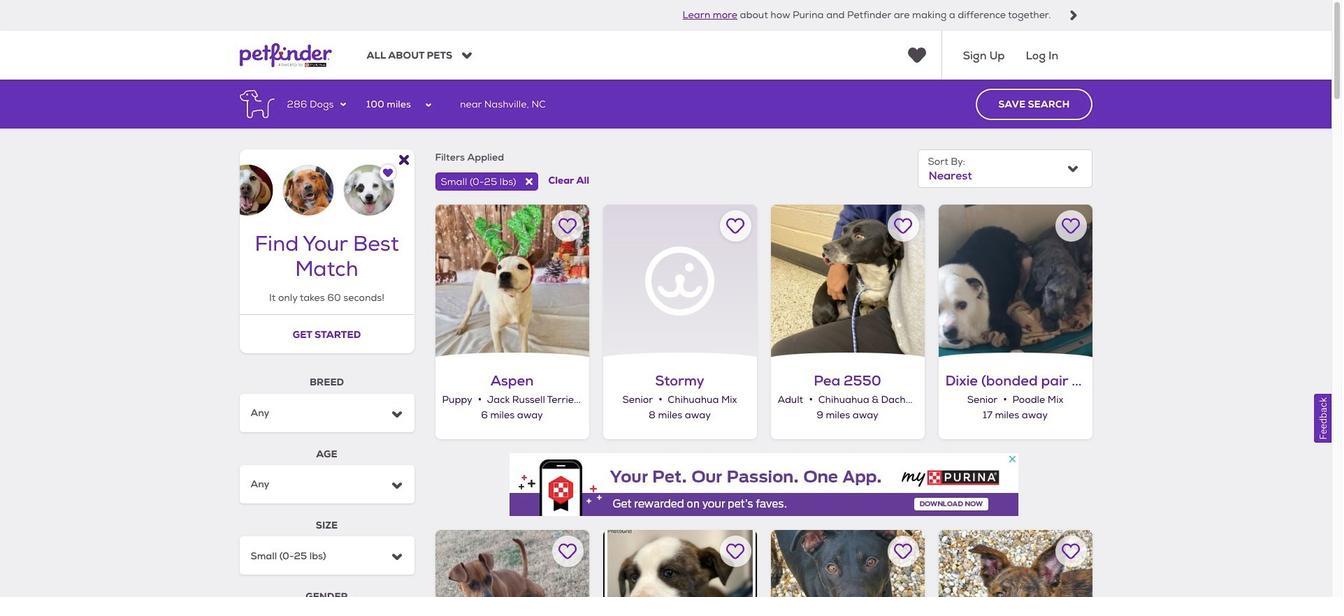 Task type: locate. For each thing, give the bounding box(es) containing it.
petfinder home image
[[239, 31, 332, 80]]

main content
[[0, 80, 1332, 598]]

jasper 24-15, adoptable dog, young male hound, 23 miles away. image
[[938, 530, 1092, 598]]

dixie (bonded pair with freckles) , adoptable dog, senior female poodle mix, 17 miles away. image
[[938, 205, 1092, 358]]



Task type: describe. For each thing, give the bounding box(es) containing it.
pea 2550, adoptable dog, adult female chihuahua & dachshund mix, 9 miles away. image
[[771, 205, 925, 358]]

skylar, adoptable dog, puppy female american bulldog mix, 21 miles away. image
[[603, 530, 757, 598]]

aspen, adoptable dog, puppy male jack russell terrier mix, 6 miles away. image
[[435, 205, 589, 358]]

trixie, adoptable dog, adult female dachshund mix, 17 miles away. image
[[435, 530, 589, 598]]

jack 24-16, adoptable dog, young male hound, 23 miles away. image
[[771, 530, 925, 598]]

advertisement element
[[509, 453, 1018, 516]]

potential dog matches image
[[239, 150, 414, 216]]



Task type: vqa. For each thing, say whether or not it's contained in the screenshot.
Aspen, adoptable Dog, Puppy Male Jack Russell Terrier Mix, 6 miles away. Image
yes



